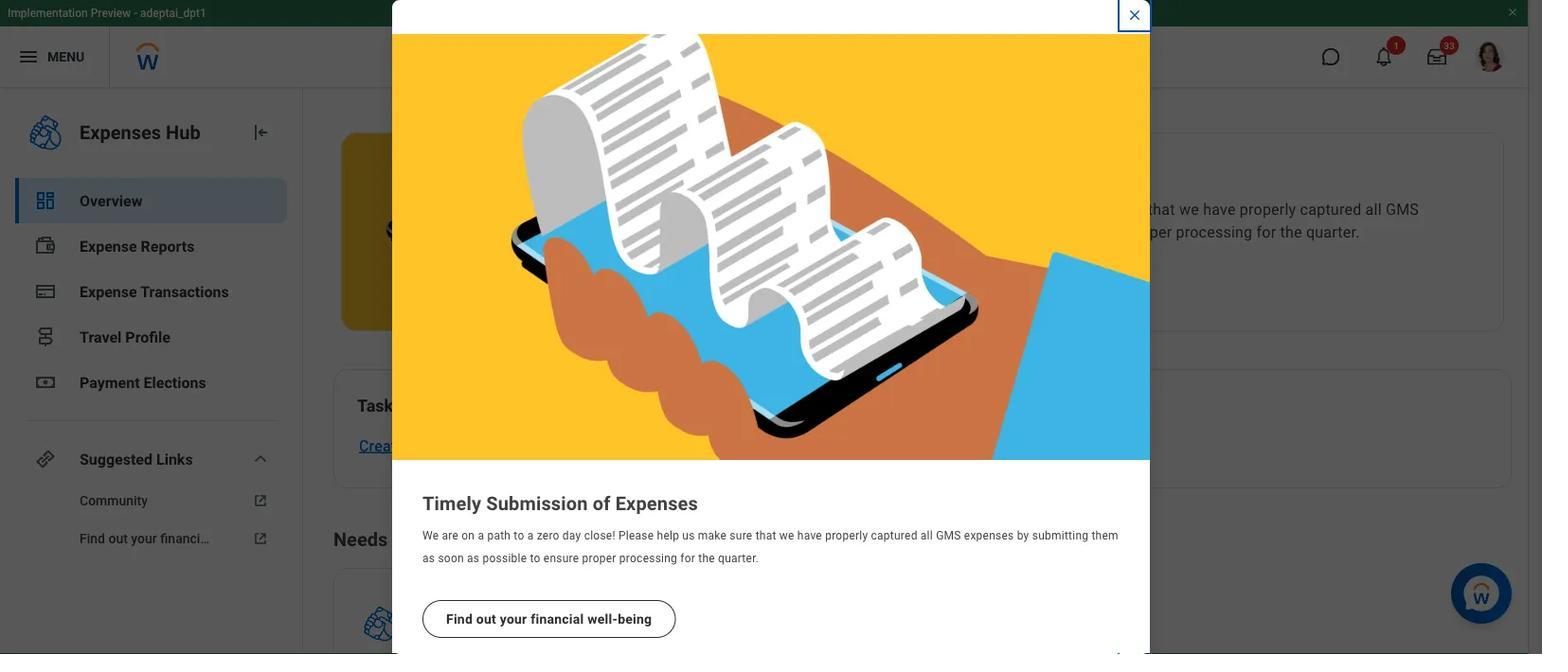 Task type: describe. For each thing, give the bounding box(es) containing it.
please for read more
[[968, 200, 1014, 218]]

for for read more
[[1257, 223, 1277, 241]]

for for find out your financial well-being
[[681, 553, 696, 566]]

navigation pane region
[[0, 87, 303, 655]]

transformation import image
[[249, 121, 272, 144]]

reports for expense reports to submit edit or view expense reports that require action
[[487, 594, 547, 614]]

timely for read
[[709, 166, 768, 188]]

create for create expense report
[[359, 437, 405, 455]]

captured for read more
[[1301, 200, 1362, 218]]

travel profile
[[80, 328, 170, 346]]

them for read more
[[877, 223, 913, 241]]

expense reports to submit edit or view expense reports that require action
[[418, 594, 655, 655]]

community
[[80, 493, 148, 509]]

expense reports to submit element
[[418, 592, 629, 619]]

are for find
[[442, 530, 459, 543]]

profile
[[125, 328, 170, 346]]

implementation preview -   adeptai_dpt1
[[8, 7, 206, 20]]

well- for find out your financial well-being link
[[214, 531, 242, 547]]

expenses for read more
[[902, 166, 985, 188]]

needs attention
[[334, 529, 469, 551]]

we for read more
[[1180, 200, 1200, 218]]

close! for read more
[[922, 200, 964, 218]]

all for find out your financial well-being
[[921, 530, 933, 543]]

quarter. for read more
[[1307, 223, 1361, 241]]

create spend authorization link
[[540, 435, 734, 458]]

close environment banner image
[[1508, 7, 1519, 18]]

timely submission of expenses dialog
[[392, 0, 1151, 655]]

financial for find out your financial well-being button
[[531, 612, 584, 628]]

well- for find out your financial well-being button
[[588, 612, 618, 628]]

processing for find out your financial well-being
[[620, 553, 678, 566]]

expenses inside navigation pane region
[[80, 121, 161, 144]]

them for find out your financial well-being
[[1092, 530, 1119, 543]]

ext link image
[[249, 530, 272, 549]]

we are on a path to a zero day close! please help us make sure that we have properly captured all gms expenses by submitting them as soon as possible to ensure proper processing for the quarter. for find out your financial well-being
[[423, 530, 1122, 566]]

processing for read more
[[1177, 223, 1253, 241]]

proper for find out your financial well-being
[[582, 553, 617, 566]]

that for read more
[[1148, 200, 1176, 218]]

payment elections
[[80, 374, 206, 392]]

us for read more
[[1052, 200, 1068, 218]]

that for find out your financial well-being
[[756, 530, 777, 543]]

submitting for find out your financial well-being
[[1033, 530, 1089, 543]]

on for more
[[761, 200, 778, 218]]

find for find out your financial well-being button
[[446, 612, 473, 628]]

day for more
[[894, 200, 918, 218]]

suggested links element
[[15, 482, 287, 558]]

dashboard image
[[34, 190, 57, 212]]

out for find out your financial well-being button
[[477, 612, 497, 628]]

path for more
[[794, 200, 825, 218]]

expense for expense reports to submit edit or view expense reports that require action
[[418, 594, 483, 614]]

expense transactions
[[80, 283, 229, 301]]

help for read more
[[1018, 200, 1048, 218]]

expenses for read more
[[709, 223, 775, 241]]

of for read more
[[879, 166, 897, 188]]

expense
[[489, 620, 538, 636]]

your for find out your financial well-being link
[[131, 531, 157, 547]]

expenses hub
[[80, 121, 201, 144]]

preview
[[91, 7, 131, 20]]

expenses for find out your financial well-being
[[616, 493, 699, 515]]

zero for out
[[537, 530, 560, 543]]

out for find out your financial well-being link
[[108, 531, 128, 547]]

implementation preview -   adeptai_dpt1 banner
[[0, 0, 1529, 87]]

have for read more
[[1204, 200, 1236, 218]]

implementation
[[8, 7, 88, 20]]

expense transactions link
[[15, 269, 287, 315]]

suggested
[[80, 451, 153, 469]]

needs
[[334, 529, 388, 551]]

submitting for read more
[[799, 223, 873, 241]]

credit card image
[[34, 281, 57, 303]]

possible for out
[[483, 553, 527, 566]]

being for find out your financial well-being link
[[242, 531, 275, 547]]

please for find out your financial well-being
[[619, 530, 654, 543]]

close! for find out your financial well-being
[[584, 530, 616, 543]]

that inside expense reports to submit edit or view expense reports that require action
[[587, 620, 610, 636]]

authorization
[[639, 437, 732, 455]]

tasks
[[357, 397, 402, 417]]

ensure for out
[[544, 553, 579, 566]]

of for find out your financial well-being
[[593, 493, 611, 515]]

travel
[[80, 328, 122, 346]]

overview
[[80, 192, 143, 210]]

attention
[[393, 529, 469, 551]]

sure for find out your financial well-being
[[730, 530, 753, 543]]

edit or view expense reports that require action element
[[418, 619, 687, 655]]

transactions
[[140, 283, 229, 301]]

-
[[134, 7, 138, 20]]

being for find out your financial well-being button
[[618, 612, 652, 628]]

we are on a path to a zero day close! please help us make sure that we have properly captured all gms expenses by submitting them as soon as possible to ensure proper processing for the quarter. for read more
[[709, 200, 1420, 241]]

ensure for more
[[1077, 223, 1124, 241]]

overview link
[[15, 178, 287, 224]]



Task type: locate. For each thing, give the bounding box(es) containing it.
your down community "link"
[[131, 531, 157, 547]]

us inside timely submission of expenses dialog
[[683, 530, 695, 543]]

0 vertical spatial path
[[794, 200, 825, 218]]

create inside create spend authorization link
[[542, 437, 587, 455]]

1 horizontal spatial sure
[[1114, 200, 1145, 218]]

report
[[471, 437, 517, 455]]

1 vertical spatial day
[[563, 530, 581, 543]]

1 vertical spatial find out your financial well-being
[[446, 612, 652, 628]]

ensure inside timely submission of expenses dialog
[[544, 553, 579, 566]]

expense
[[80, 237, 137, 255], [80, 283, 137, 301], [409, 437, 467, 455], [418, 594, 483, 614]]

us down timely submission of expenses element at top
[[1052, 200, 1068, 218]]

to
[[829, 200, 843, 218], [1059, 223, 1073, 241], [514, 530, 525, 543], [530, 553, 541, 566]]

proper up submit
[[582, 553, 617, 566]]

1 vertical spatial proper
[[582, 553, 617, 566]]

1 vertical spatial zero
[[537, 530, 560, 543]]

us
[[1052, 200, 1068, 218], [683, 530, 695, 543]]

edit
[[418, 620, 440, 636]]

1 horizontal spatial make
[[1072, 200, 1110, 218]]

find out your financial well-being inside button
[[446, 612, 652, 628]]

find inside button
[[446, 612, 473, 628]]

0 horizontal spatial financial
[[160, 531, 211, 547]]

payment elections link
[[15, 360, 287, 406]]

have for find out your financial well-being
[[798, 530, 823, 543]]

1 horizontal spatial timely submission of expenses
[[709, 166, 985, 188]]

possible inside timely submission of expenses dialog
[[483, 553, 527, 566]]

are
[[735, 200, 757, 218], [442, 530, 459, 543]]

suggested links
[[80, 451, 193, 469]]

find right edit in the left of the page
[[446, 612, 473, 628]]

0 vertical spatial possible
[[996, 223, 1055, 241]]

timely submission of expenses for out
[[423, 493, 699, 515]]

possible
[[996, 223, 1055, 241], [483, 553, 527, 566]]

processing inside timely submission of expenses dialog
[[620, 553, 678, 566]]

0 horizontal spatial captured
[[872, 530, 918, 543]]

we
[[1180, 200, 1200, 218], [780, 530, 795, 543]]

elections
[[144, 374, 206, 392]]

1 horizontal spatial possible
[[996, 223, 1055, 241]]

reports
[[542, 620, 584, 636]]

well-
[[214, 531, 242, 547], [588, 612, 618, 628]]

being down ext link image
[[242, 531, 275, 547]]

of inside timely submission of expenses element
[[879, 166, 897, 188]]

on inside dialog
[[462, 530, 475, 543]]

0 horizontal spatial zero
[[537, 530, 560, 543]]

submission for out
[[486, 493, 588, 515]]

adeptai_dpt1
[[140, 7, 206, 20]]

0 horizontal spatial on
[[462, 530, 475, 543]]

by for find out your financial well-being
[[1018, 530, 1030, 543]]

are right needs
[[442, 530, 459, 543]]

1 vertical spatial ensure
[[544, 553, 579, 566]]

list containing create expense report
[[335, 420, 1489, 458]]

the for find out your financial well-being
[[699, 553, 715, 566]]

task pay image
[[34, 235, 57, 258]]

captured
[[1301, 200, 1362, 218], [872, 530, 918, 543]]

0 horizontal spatial path
[[488, 530, 511, 543]]

for inside timely submission of expenses dialog
[[681, 553, 696, 566]]

0 vertical spatial being
[[242, 531, 275, 547]]

financial for find out your financial well-being link
[[160, 531, 211, 547]]

1 vertical spatial them
[[1092, 530, 1119, 543]]

close image
[[1128, 8, 1143, 23]]

financial inside the suggested links element
[[160, 531, 211, 547]]

0 vertical spatial that
[[1148, 200, 1176, 218]]

read more button
[[701, 255, 783, 293]]

by for read more
[[779, 223, 795, 241]]

please
[[968, 200, 1014, 218], [619, 530, 654, 543]]

find out your financial well-being for find out your financial well-being button
[[446, 612, 652, 628]]

we for read
[[709, 200, 731, 218]]

1 horizontal spatial close!
[[922, 200, 964, 218]]

are inside timely submission of expenses dialog
[[442, 530, 459, 543]]

help down authorization
[[657, 530, 680, 543]]

timely submission of expenses
[[709, 166, 985, 188], [423, 493, 699, 515]]

on for out
[[462, 530, 475, 543]]

reports inside expense reports to submit edit or view expense reports that require action
[[487, 594, 547, 614]]

submitting inside timely submission of expenses dialog
[[1033, 530, 1089, 543]]

zero
[[860, 200, 890, 218], [537, 530, 560, 543]]

create spend authorization
[[542, 437, 732, 455]]

0 horizontal spatial quarter.
[[718, 553, 759, 566]]

timely submission of expenses inside dialog
[[423, 493, 699, 515]]

make
[[1072, 200, 1110, 218], [698, 530, 727, 543]]

path for out
[[488, 530, 511, 543]]

expenses inside dialog
[[616, 493, 699, 515]]

your for find out your financial well-being button
[[500, 612, 527, 628]]

list
[[335, 420, 1489, 458]]

find out your financial well-being link
[[15, 520, 287, 558]]

expense reports link
[[15, 224, 287, 269]]

sure inside timely submission of expenses dialog
[[730, 530, 753, 543]]

help inside timely submission of expenses dialog
[[657, 530, 680, 543]]

gms for find out your financial well-being
[[936, 530, 962, 543]]

we up read
[[709, 200, 731, 218]]

close! inside timely submission of expenses dialog
[[584, 530, 616, 543]]

being inside button
[[618, 612, 652, 628]]

1 vertical spatial captured
[[872, 530, 918, 543]]

expenses
[[80, 121, 161, 144], [902, 166, 985, 188], [616, 493, 699, 515]]

reports
[[141, 237, 195, 255], [487, 594, 547, 614]]

us down authorization
[[683, 530, 695, 543]]

0 vertical spatial find
[[80, 531, 105, 547]]

1 horizontal spatial zero
[[860, 200, 890, 218]]

0 vertical spatial your
[[131, 531, 157, 547]]

0 vertical spatial day
[[894, 200, 918, 218]]

0 horizontal spatial out
[[108, 531, 128, 547]]

0 vertical spatial submission
[[773, 166, 874, 188]]

1 horizontal spatial soon
[[937, 223, 972, 241]]

proper for read more
[[1127, 223, 1173, 241]]

0 horizontal spatial expenses
[[80, 121, 161, 144]]

create inside create expense report link
[[359, 437, 405, 455]]

1 vertical spatial well-
[[588, 612, 618, 628]]

being
[[242, 531, 275, 547], [618, 612, 652, 628]]

payment
[[80, 374, 140, 392]]

1 horizontal spatial the
[[1281, 223, 1303, 241]]

your inside button
[[500, 612, 527, 628]]

0 vertical spatial find out your financial well-being
[[80, 531, 275, 547]]

0 horizontal spatial for
[[681, 553, 696, 566]]

of inside timely submission of expenses dialog
[[593, 493, 611, 515]]

0 vertical spatial by
[[779, 223, 795, 241]]

proper down timely submission of expenses element at top
[[1127, 223, 1173, 241]]

make down authorization
[[698, 530, 727, 543]]

zero for more
[[860, 200, 890, 218]]

read
[[709, 266, 740, 282]]

1 horizontal spatial path
[[794, 200, 825, 218]]

sure for read more
[[1114, 200, 1145, 218]]

1 horizontal spatial that
[[756, 530, 777, 543]]

create
[[359, 437, 405, 455], [542, 437, 587, 455]]

out down community
[[108, 531, 128, 547]]

timeline milestone image
[[34, 326, 57, 349]]

0 horizontal spatial being
[[242, 531, 275, 547]]

make for find out your financial well-being
[[698, 530, 727, 543]]

your inside the suggested links element
[[131, 531, 157, 547]]

timely inside dialog
[[423, 493, 482, 515]]

quarter. for find out your financial well-being
[[718, 553, 759, 566]]

well- inside button
[[588, 612, 618, 628]]

captured for find out your financial well-being
[[872, 530, 918, 543]]

by inside timely submission of expenses dialog
[[1018, 530, 1030, 543]]

we right needs
[[423, 530, 439, 543]]

make down timely submission of expenses element at top
[[1072, 200, 1110, 218]]

links
[[156, 451, 193, 469]]

1 vertical spatial by
[[1018, 530, 1030, 543]]

0 vertical spatial out
[[108, 531, 128, 547]]

notifications large image
[[1375, 47, 1394, 66]]

0 vertical spatial the
[[1281, 223, 1303, 241]]

timely for find
[[423, 493, 482, 515]]

1 vertical spatial please
[[619, 530, 654, 543]]

more
[[744, 266, 776, 282]]

reports for expense reports
[[141, 237, 195, 255]]

as
[[917, 223, 933, 241], [976, 223, 992, 241], [423, 553, 435, 566], [467, 553, 480, 566]]

create expense report
[[359, 437, 517, 455]]

help for find out your financial well-being
[[657, 530, 680, 543]]

of
[[879, 166, 897, 188], [593, 493, 611, 515]]

out inside button
[[477, 612, 497, 628]]

0 horizontal spatial your
[[131, 531, 157, 547]]

close!
[[922, 200, 964, 218], [584, 530, 616, 543]]

properly for find out your financial well-being
[[826, 530, 868, 543]]

expenses inside timely submission of expenses dialog
[[965, 530, 1015, 543]]

zero inside timely submission of expenses dialog
[[537, 530, 560, 543]]

make for read more
[[1072, 200, 1110, 218]]

1 horizontal spatial on
[[761, 200, 778, 218]]

0 vertical spatial expenses
[[80, 121, 161, 144]]

possible for more
[[996, 223, 1055, 241]]

1 horizontal spatial submission
[[773, 166, 874, 188]]

expenses
[[709, 223, 775, 241], [965, 530, 1015, 543]]

view
[[459, 620, 486, 636]]

1 vertical spatial financial
[[531, 612, 584, 628]]

0 horizontal spatial day
[[563, 530, 581, 543]]

1 horizontal spatial help
[[1018, 200, 1048, 218]]

your
[[131, 531, 157, 547], [500, 612, 527, 628]]

0 vertical spatial timely submission of expenses
[[709, 166, 985, 188]]

processing
[[1177, 223, 1253, 241], [620, 553, 678, 566]]

1 horizontal spatial your
[[500, 612, 527, 628]]

being inside the suggested links element
[[242, 531, 275, 547]]

have inside timely submission of expenses dialog
[[798, 530, 823, 543]]

1 vertical spatial we
[[423, 530, 439, 543]]

help down timely submission of expenses element at top
[[1018, 200, 1048, 218]]

find
[[80, 531, 105, 547], [446, 612, 473, 628]]

1 vertical spatial submission
[[486, 493, 588, 515]]

possible up expense reports to submit element
[[483, 553, 527, 566]]

are for read
[[735, 200, 757, 218]]

0 horizontal spatial submission
[[486, 493, 588, 515]]

reports up expense transactions
[[141, 237, 195, 255]]

we are on a path to a zero day close! please help us make sure that we have properly captured all gms expenses by submitting them as soon as possible to ensure proper processing for the quarter.
[[709, 200, 1420, 241], [423, 530, 1122, 566]]

captured inside timely submission of expenses dialog
[[872, 530, 918, 543]]

quarter.
[[1307, 223, 1361, 241], [718, 553, 759, 566]]

1 vertical spatial submitting
[[1033, 530, 1089, 543]]

reports inside navigation pane region
[[141, 237, 195, 255]]

possible down timely submission of expenses element at top
[[996, 223, 1055, 241]]

2 vertical spatial that
[[587, 620, 610, 636]]

find down community
[[80, 531, 105, 547]]

quarter. inside timely submission of expenses dialog
[[718, 553, 759, 566]]

we for find out your financial well-being
[[780, 530, 795, 543]]

gms inside timely submission of expenses dialog
[[936, 530, 962, 543]]

create expense report link
[[357, 435, 519, 458]]

submission for more
[[773, 166, 874, 188]]

soon
[[937, 223, 972, 241], [438, 553, 464, 566]]

0 horizontal spatial expenses
[[709, 223, 775, 241]]

0 horizontal spatial timely submission of expenses
[[423, 493, 699, 515]]

expense down overview
[[80, 237, 137, 255]]

1 horizontal spatial expenses
[[616, 493, 699, 515]]

soon inside timely submission of expenses dialog
[[438, 553, 464, 566]]

expense up "travel"
[[80, 283, 137, 301]]

on up more
[[761, 200, 778, 218]]

the inside timely submission of expenses dialog
[[699, 553, 715, 566]]

expense for expense reports
[[80, 237, 137, 255]]

1 vertical spatial gms
[[936, 530, 962, 543]]

ensure up 'to'
[[544, 553, 579, 566]]

sure
[[1114, 200, 1145, 218], [730, 530, 753, 543]]

1 vertical spatial being
[[618, 612, 652, 628]]

expense left report
[[409, 437, 467, 455]]

properly inside timely submission of expenses dialog
[[826, 530, 868, 543]]

by
[[779, 223, 795, 241], [1018, 530, 1030, 543]]

community link
[[15, 482, 287, 520]]

gms
[[1387, 200, 1420, 218], [936, 530, 962, 543]]

we for find
[[423, 530, 439, 543]]

1 vertical spatial quarter.
[[718, 553, 759, 566]]

or
[[444, 620, 456, 636]]

1 horizontal spatial find out your financial well-being
[[446, 612, 652, 628]]

profile logan mcneil element
[[1464, 36, 1517, 78]]

day
[[894, 200, 918, 218], [563, 530, 581, 543]]

gms for read more
[[1387, 200, 1420, 218]]

submission inside dialog
[[486, 493, 588, 515]]

find out your financial well-being inside the suggested links element
[[80, 531, 275, 547]]

out inside the suggested links element
[[108, 531, 128, 547]]

0 vertical spatial make
[[1072, 200, 1110, 218]]

have
[[1204, 200, 1236, 218], [798, 530, 823, 543]]

proper inside timely submission of expenses dialog
[[582, 553, 617, 566]]

1 horizontal spatial day
[[894, 200, 918, 218]]

expense inside expense reports to submit edit or view expense reports that require action
[[418, 594, 483, 614]]

chevron down small image
[[249, 448, 272, 471]]

dollar image
[[34, 372, 57, 394]]

submit
[[574, 594, 629, 614]]

ensure
[[1077, 223, 1124, 241], [544, 553, 579, 566]]

1 horizontal spatial by
[[1018, 530, 1030, 543]]

find out your financial well-being for find out your financial well-being link
[[80, 531, 275, 547]]

make inside timely submission of expenses dialog
[[698, 530, 727, 543]]

day for out
[[563, 530, 581, 543]]

properly
[[1240, 200, 1297, 218], [826, 530, 868, 543]]

0 horizontal spatial gms
[[936, 530, 962, 543]]

1 horizontal spatial quarter.
[[1307, 223, 1361, 241]]

on up expense reports to submit element
[[462, 530, 475, 543]]

1 horizontal spatial processing
[[1177, 223, 1253, 241]]

we
[[709, 200, 731, 218], [423, 530, 439, 543]]

being right reports
[[618, 612, 652, 628]]

1 vertical spatial that
[[756, 530, 777, 543]]

0 horizontal spatial the
[[699, 553, 715, 566]]

expenses hub element
[[80, 119, 234, 146]]

1 horizontal spatial properly
[[1240, 200, 1297, 218]]

all
[[1366, 200, 1383, 218], [921, 530, 933, 543]]

0 horizontal spatial proper
[[582, 553, 617, 566]]

action
[[418, 639, 455, 655]]

properly for read more
[[1240, 200, 1297, 218]]

them
[[877, 223, 913, 241], [1092, 530, 1119, 543]]

suggested links button
[[15, 437, 287, 482]]

2 horizontal spatial that
[[1148, 200, 1176, 218]]

1 vertical spatial help
[[657, 530, 680, 543]]

a
[[782, 200, 790, 218], [847, 200, 856, 218], [478, 530, 484, 543], [528, 530, 534, 543]]

the
[[1281, 223, 1303, 241], [699, 553, 715, 566]]

create down tasks
[[359, 437, 405, 455]]

0 horizontal spatial close!
[[584, 530, 616, 543]]

expense up or
[[418, 594, 483, 614]]

them inside timely submission of expenses dialog
[[1092, 530, 1119, 543]]

please inside timely submission of expenses dialog
[[619, 530, 654, 543]]

financial
[[160, 531, 211, 547], [531, 612, 584, 628]]

1 horizontal spatial for
[[1257, 223, 1277, 241]]

0 vertical spatial reports
[[141, 237, 195, 255]]

well- left ext link icon
[[214, 531, 242, 547]]

reports up expense
[[487, 594, 547, 614]]

1 vertical spatial make
[[698, 530, 727, 543]]

0 horizontal spatial properly
[[826, 530, 868, 543]]

find out your financial well-being button
[[423, 601, 676, 639]]

proper
[[1127, 223, 1173, 241], [582, 553, 617, 566]]

0 horizontal spatial find
[[80, 531, 105, 547]]

1 create from the left
[[359, 437, 405, 455]]

inbox large image
[[1428, 47, 1447, 66]]

we are on a path to a zero day close! please help us make sure that we have properly captured all gms expenses by submitting them as soon as possible to ensure proper processing for the quarter. inside timely submission of expenses dialog
[[423, 530, 1122, 566]]

soon for read more
[[937, 223, 972, 241]]

that
[[1148, 200, 1176, 218], [756, 530, 777, 543], [587, 620, 610, 636]]

out right or
[[477, 612, 497, 628]]

1 horizontal spatial have
[[1204, 200, 1236, 218]]

timely submission of expenses element
[[709, 164, 1466, 190]]

us for find out your financial well-being
[[683, 530, 695, 543]]

expense reports
[[80, 237, 195, 255]]

0 horizontal spatial them
[[877, 223, 913, 241]]

the for read more
[[1281, 223, 1303, 241]]

well- inside the suggested links element
[[214, 531, 242, 547]]

expense for expense transactions
[[80, 283, 137, 301]]

submitting
[[799, 223, 873, 241], [1033, 530, 1089, 543]]

link image
[[34, 448, 57, 471]]

0 horizontal spatial well-
[[214, 531, 242, 547]]

2 create from the left
[[542, 437, 587, 455]]

that inside timely submission of expenses dialog
[[756, 530, 777, 543]]

find inside the suggested links element
[[80, 531, 105, 547]]

0 vertical spatial ensure
[[1077, 223, 1124, 241]]

1 vertical spatial we
[[780, 530, 795, 543]]

we inside timely submission of expenses dialog
[[423, 530, 439, 543]]

find for find out your financial well-being link
[[80, 531, 105, 547]]

submission
[[773, 166, 874, 188], [486, 493, 588, 515]]

create for create spend authorization
[[542, 437, 587, 455]]

all for read more
[[1366, 200, 1383, 218]]

1 vertical spatial of
[[593, 493, 611, 515]]

travel profile link
[[15, 315, 287, 360]]

well- right reports
[[588, 612, 618, 628]]

1 horizontal spatial submitting
[[1033, 530, 1089, 543]]

ensure down timely submission of expenses element at top
[[1077, 223, 1124, 241]]

read more
[[709, 266, 776, 282]]

0 vertical spatial processing
[[1177, 223, 1253, 241]]

path inside timely submission of expenses dialog
[[488, 530, 511, 543]]

spend
[[591, 437, 635, 455]]

for
[[1257, 223, 1277, 241], [681, 553, 696, 566]]

financial inside button
[[531, 612, 584, 628]]

we inside timely submission of expenses dialog
[[780, 530, 795, 543]]

1 horizontal spatial captured
[[1301, 200, 1362, 218]]

1 vertical spatial properly
[[826, 530, 868, 543]]

0 vertical spatial we are on a path to a zero day close! please help us make sure that we have properly captured all gms expenses by submitting them as soon as possible to ensure proper processing for the quarter.
[[709, 200, 1420, 241]]

all inside timely submission of expenses dialog
[[921, 530, 933, 543]]

help
[[1018, 200, 1048, 218], [657, 530, 680, 543]]

1 horizontal spatial us
[[1052, 200, 1068, 218]]

0 vertical spatial expenses
[[709, 223, 775, 241]]

1 horizontal spatial timely
[[709, 166, 768, 188]]

ext link image
[[249, 492, 272, 511]]

soon for find out your financial well-being
[[438, 553, 464, 566]]

your right view
[[500, 612, 527, 628]]

to
[[551, 594, 570, 614]]

on
[[761, 200, 778, 218], [462, 530, 475, 543]]

create left spend on the left of the page
[[542, 437, 587, 455]]

0 vertical spatial gms
[[1387, 200, 1420, 218]]

are up read more button
[[735, 200, 757, 218]]

expenses for find out your financial well-being
[[965, 530, 1015, 543]]

out
[[108, 531, 128, 547], [477, 612, 497, 628]]

find out your financial well-being
[[80, 531, 275, 547], [446, 612, 652, 628]]

timely
[[709, 166, 768, 188], [423, 493, 482, 515]]

0 vertical spatial quarter.
[[1307, 223, 1361, 241]]

1 horizontal spatial create
[[542, 437, 587, 455]]

day inside timely submission of expenses dialog
[[563, 530, 581, 543]]

timely submission of expenses for more
[[709, 166, 985, 188]]

0 horizontal spatial please
[[619, 530, 654, 543]]

hub
[[166, 121, 201, 144]]

1 vertical spatial have
[[798, 530, 823, 543]]

require
[[614, 620, 655, 636]]



Task type: vqa. For each thing, say whether or not it's contained in the screenshot.
the middle that
yes



